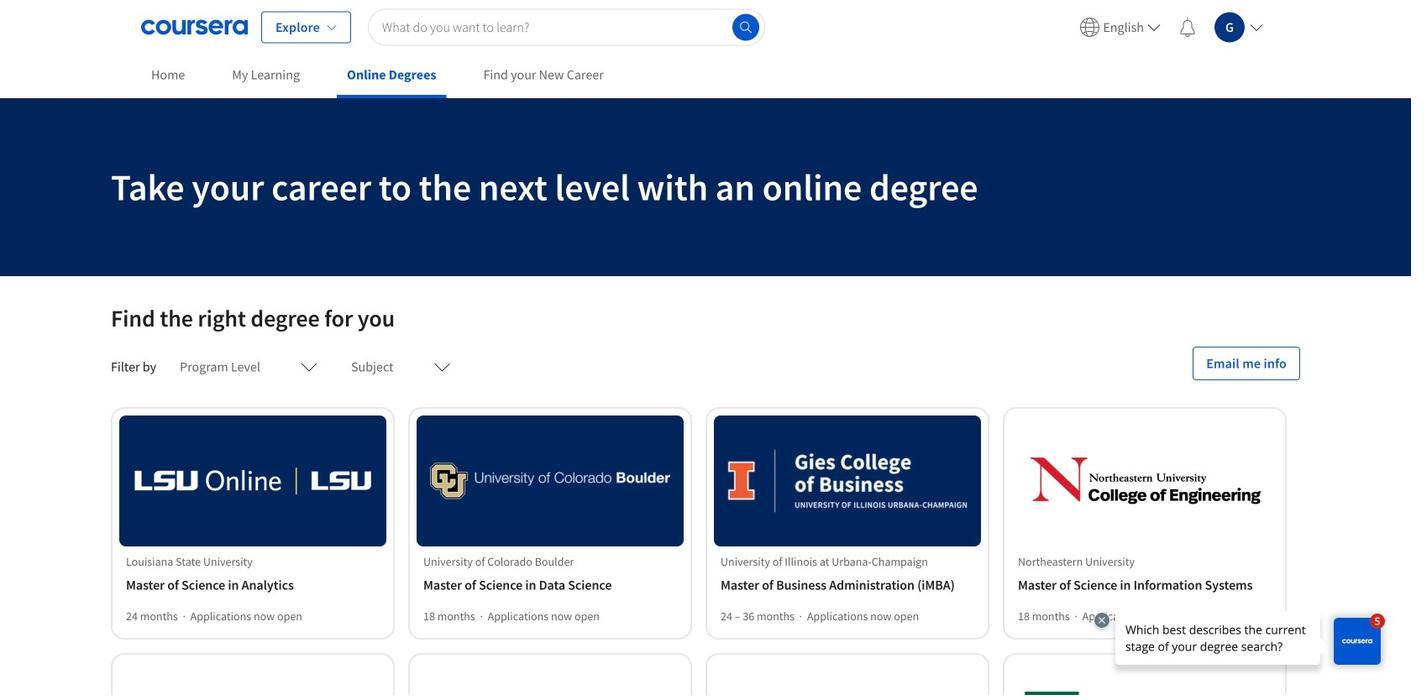 Task type: locate. For each thing, give the bounding box(es) containing it.
None search field
[[368, 9, 765, 46]]

coursera image
[[141, 14, 248, 41]]



Task type: describe. For each thing, give the bounding box(es) containing it.
What do you want to learn? text field
[[368, 9, 765, 46]]



Task type: vqa. For each thing, say whether or not it's contained in the screenshot.
What do you want to learn? text box
yes



